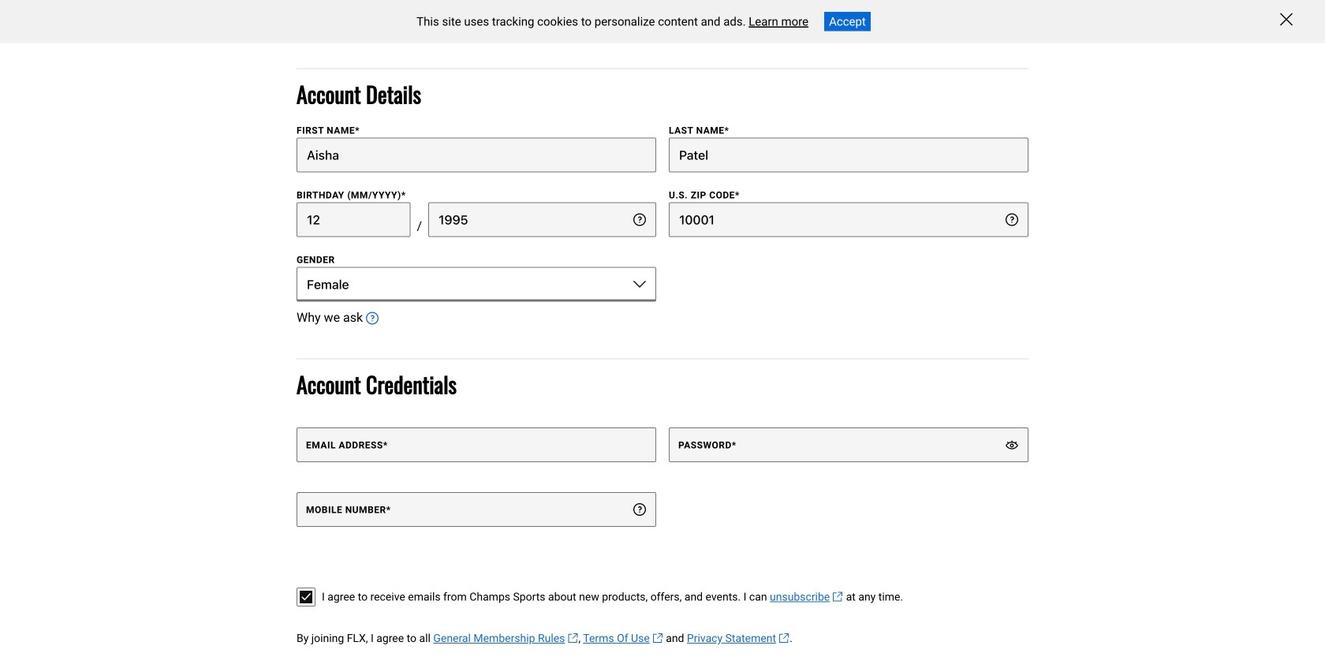 Task type: locate. For each thing, give the bounding box(es) containing it.
None text field
[[297, 138, 656, 172], [297, 202, 411, 237], [428, 202, 656, 237], [297, 138, 656, 172], [297, 202, 411, 237], [428, 202, 656, 237]]

cookie banner region
[[0, 0, 1325, 43]]

more information image
[[366, 312, 379, 325]]

None telephone field
[[297, 492, 656, 527]]

required element
[[355, 125, 360, 136], [725, 125, 729, 136], [735, 190, 740, 201], [383, 440, 388, 451], [732, 440, 737, 451], [386, 505, 391, 516]]

None email field
[[297, 428, 656, 462]]

more information image
[[634, 213, 646, 226], [1006, 213, 1019, 226], [634, 504, 646, 516]]

None password field
[[669, 428, 1029, 462]]

close image
[[1281, 13, 1293, 26]]

None text field
[[669, 138, 1029, 172], [669, 202, 1029, 237], [669, 138, 1029, 172], [669, 202, 1029, 237]]



Task type: describe. For each thing, give the bounding box(es) containing it.
show password image
[[1006, 439, 1019, 451]]



